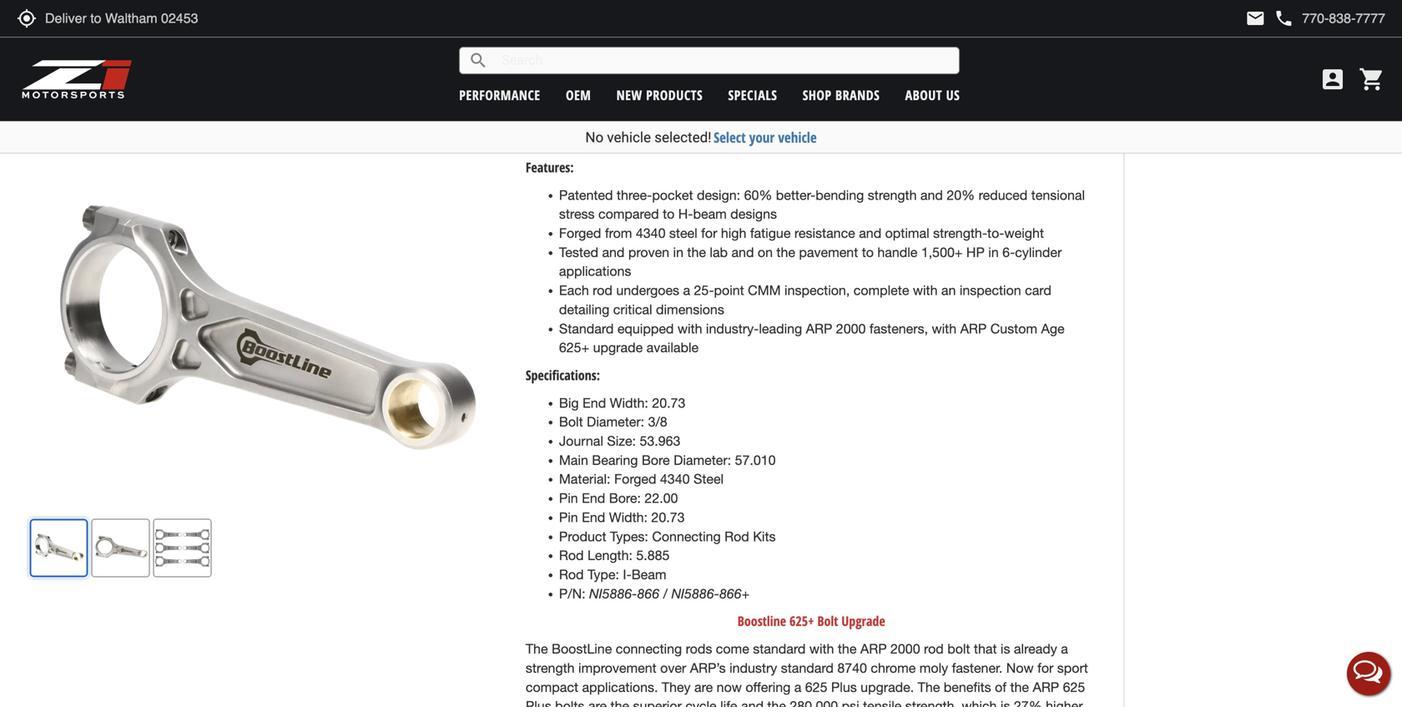 Task type: describe. For each thing, give the bounding box(es) containing it.
arp up 27%
[[1033, 679, 1059, 695]]

4340 inside patented three-pocket design: 60% better-bending strength and 20% reduced tensional stress compared to h-beam designs forged from 4340 steel for high fatigue resistance and optimal strength-to-weight tested and proven in the lab and on the pavement to handle 1,500+ hp in 6-cylinder applications each rod undergoes a 25-point cmm inspection, complete with an inspection card detailing critical dimensions standard equipped with industry-leading arp 2000 fasteners, with arp custom age 625+ upgrade available
[[636, 225, 666, 241]]

type:
[[588, 567, 619, 582]]

shop brands
[[803, 86, 880, 104]]

bore
[[642, 452, 670, 468]]

superior
[[633, 698, 682, 707]]

866
[[637, 585, 660, 601]]

mail
[[1246, 8, 1266, 28]]

0 horizontal spatial plus
[[526, 698, 552, 707]]

4340 inside big end width: 20.73 bolt diameter: 3/8 journal size: 53.963 main bearing bore diameter: 57.010 material: forged 4340 steel pin end bore: 22.00 pin end width: 20.73 product types: connecting rod kits rod length: 5.885 rod type: i-beam p/n: ni5886-866 / ni5886-866+
[[660, 471, 690, 487]]

no
[[585, 129, 604, 146]]

new products link
[[617, 86, 703, 104]]

2 625 from the left
[[1063, 679, 1085, 695]]

stress
[[559, 206, 595, 222]]

benefits
[[944, 679, 991, 695]]

which
[[962, 698, 997, 707]]

boostline
[[552, 641, 612, 657]]

1 vertical spatial 20.73
[[651, 510, 685, 525]]

reduced
[[979, 187, 1028, 203]]

and down from
[[602, 244, 625, 260]]

each
[[559, 283, 589, 298]]

big
[[559, 395, 579, 411]]

625+ inside patented three-pocket design: 60% better-bending strength and 20% reduced tensional stress compared to h-beam designs forged from 4340 steel for high fatigue resistance and optimal strength-to-weight tested and proven in the lab and on the pavement to handle 1,500+ hp in 6-cylinder applications each rod undergoes a 25-point cmm inspection, complete with an inspection card detailing critical dimensions standard equipped with industry-leading arp 2000 fasteners, with arp custom age 625+ upgrade available
[[559, 340, 589, 355]]

psi
[[842, 698, 860, 707]]

tensile
[[863, 698, 902, 707]]

53.963
[[640, 433, 681, 449]]

age
[[1041, 321, 1065, 336]]

an
[[942, 283, 956, 298]]

fastener.
[[952, 660, 1003, 676]]

beam
[[693, 206, 727, 222]]

size:
[[607, 433, 636, 449]]

applications.
[[582, 679, 658, 695]]

now
[[717, 679, 742, 695]]

the up 8740
[[838, 641, 857, 657]]

now
[[1007, 660, 1034, 676]]

2 is from the top
[[1001, 698, 1010, 707]]

2 ni5886- from the left
[[672, 585, 720, 601]]

upgrade
[[593, 340, 643, 355]]

forged inside big end width: 20.73 bolt diameter: 3/8 journal size: 53.963 main bearing bore diameter: 57.010 material: forged 4340 steel pin end bore: 22.00 pin end width: 20.73 product types: connecting rod kits rod length: 5.885 rod type: i-beam p/n: ni5886-866 / ni5886-866+
[[614, 471, 657, 487]]

1,500+
[[921, 244, 963, 260]]

card
[[1025, 283, 1052, 298]]

inspection
[[960, 283, 1021, 298]]

the left lab
[[687, 244, 706, 260]]

detailing
[[559, 302, 610, 317]]

upgrade
[[842, 612, 885, 630]]

question_answer link
[[1139, 120, 1374, 150]]

kits
[[753, 529, 776, 544]]

of
[[995, 679, 1007, 695]]

arp's
[[690, 660, 726, 676]]

strength inside patented three-pocket design: 60% better-bending strength and 20% reduced tensional stress compared to h-beam designs forged from 4340 steel for high fatigue resistance and optimal strength-to-weight tested and proven in the lab and on the pavement to handle 1,500+ hp in 6-cylinder applications each rod undergoes a 25-point cmm inspection, complete with an inspection card detailing critical dimensions standard equipped with industry-leading arp 2000 fasteners, with arp custom age 625+ upgrade available
[[868, 187, 917, 203]]

0 vertical spatial 20.73
[[652, 395, 686, 411]]

27%
[[1014, 698, 1042, 707]]

specials link
[[728, 86, 777, 104]]

0 vertical spatial standard
[[753, 641, 806, 657]]

applications
[[559, 264, 631, 279]]

5.885
[[636, 548, 670, 563]]

big end width: 20.73 bolt diameter: 3/8 journal size: 53.963 main bearing bore diameter: 57.010 material: forged 4340 steel pin end bore: 22.00 pin end width: 20.73 product types: connecting rod kits rod length: 5.885 rod type: i-beam p/n: ni5886-866 / ni5886-866+
[[559, 395, 776, 601]]

a inside patented three-pocket design: 60% better-bending strength and 20% reduced tensional stress compared to h-beam designs forged from 4340 steel for high fatigue resistance and optimal strength-to-weight tested and proven in the lab and on the pavement to handle 1,500+ hp in 6-cylinder applications each rod undergoes a 25-point cmm inspection, complete with an inspection card detailing critical dimensions standard equipped with industry-leading arp 2000 fasteners, with arp custom age 625+ upgrade available
[[683, 283, 690, 298]]

main
[[559, 452, 588, 468]]

steel
[[669, 225, 698, 241]]

beam
[[632, 567, 667, 582]]

about us
[[905, 86, 960, 104]]

1 vertical spatial diameter:
[[674, 452, 731, 468]]

us
[[946, 86, 960, 104]]

cycle
[[686, 698, 717, 707]]

compact
[[526, 679, 578, 695]]

and down high
[[732, 244, 754, 260]]

866+
[[719, 585, 750, 601]]

specifications:
[[526, 366, 600, 384]]

2 vertical spatial rod
[[559, 567, 584, 582]]

0 vertical spatial to
[[663, 206, 675, 222]]

for inside patented three-pocket design: 60% better-bending strength and 20% reduced tensional stress compared to h-beam designs forged from 4340 steel for high fatigue resistance and optimal strength-to-weight tested and proven in the lab and on the pavement to handle 1,500+ hp in 6-cylinder applications each rod undergoes a 25-point cmm inspection, complete with an inspection card detailing critical dimensions standard equipped with industry-leading arp 2000 fasteners, with arp custom age 625+ upgrade available
[[701, 225, 717, 241]]

bore:
[[609, 490, 641, 506]]

the down applications.
[[611, 698, 629, 707]]

20%
[[947, 187, 975, 203]]

better-
[[776, 187, 816, 203]]

from
[[605, 225, 632, 241]]

the down offering
[[767, 698, 786, 707]]

oem
[[566, 86, 591, 104]]

equipped
[[618, 321, 674, 336]]

i-
[[623, 567, 632, 582]]

and inside the boostline connecting rods come standard with the arp 2000 rod bolt that is already a strength improvement over arp's industry standard 8740 chrome moly fastener. now for sport compact applications. they are now offering a 625 plus upgrade. the benefits of the arp 625 plus bolts are the superior cycle life and the 280,000 psi tensile strength, which is 27% hig
[[741, 698, 764, 707]]

1 horizontal spatial vehicle
[[778, 128, 817, 147]]

1 625 from the left
[[805, 679, 828, 695]]

account_box
[[1320, 66, 1346, 93]]

1 vertical spatial standard
[[781, 660, 834, 676]]

patented
[[559, 187, 613, 203]]

about us link
[[905, 86, 960, 104]]

1 vertical spatial end
[[582, 490, 605, 506]]

connecting
[[652, 529, 721, 544]]

design:
[[697, 187, 741, 203]]

arp down "inspection,"
[[806, 321, 833, 336]]

life
[[720, 698, 738, 707]]

account_box link
[[1316, 66, 1351, 93]]

1 ni5886- from the left
[[589, 585, 637, 601]]

0 vertical spatial end
[[583, 395, 606, 411]]

select
[[714, 128, 746, 147]]

shop
[[803, 86, 832, 104]]

optimal
[[885, 225, 930, 241]]

shopping_cart link
[[1355, 66, 1386, 93]]

bolt
[[948, 641, 970, 657]]

available
[[647, 340, 699, 355]]

2 pin from the top
[[559, 510, 578, 525]]

patented three-pocket design: 60% better-bending strength and 20% reduced tensional stress compared to h-beam designs forged from 4340 steel for high fatigue resistance and optimal strength-to-weight tested and proven in the lab and on the pavement to handle 1,500+ hp in 6-cylinder applications each rod undergoes a 25-point cmm inspection, complete with an inspection card detailing critical dimensions standard equipped with industry-leading arp 2000 fasteners, with arp custom age 625+ upgrade available
[[559, 187, 1085, 355]]

z1 motorsports logo image
[[21, 58, 133, 100]]

0 vertical spatial diameter:
[[587, 414, 645, 430]]

brands
[[836, 86, 880, 104]]

no vehicle selected! select your vehicle
[[585, 128, 817, 147]]

1 vertical spatial the
[[918, 679, 940, 695]]

performance link
[[459, 86, 541, 104]]



Task type: vqa. For each thing, say whether or not it's contained in the screenshot.
Nissan to the right
no



Task type: locate. For each thing, give the bounding box(es) containing it.
0 horizontal spatial a
[[683, 283, 690, 298]]

1 vertical spatial 2000
[[891, 641, 920, 657]]

1 horizontal spatial to
[[862, 244, 874, 260]]

in
[[673, 244, 684, 260], [989, 244, 999, 260]]

tested
[[559, 244, 599, 260]]

0 vertical spatial forged
[[559, 225, 601, 241]]

rod down product
[[559, 548, 584, 563]]

0 horizontal spatial diameter:
[[587, 414, 645, 430]]

280,000
[[790, 698, 838, 707]]

0 vertical spatial 4340
[[636, 225, 666, 241]]

to left handle
[[862, 244, 874, 260]]

1 vertical spatial width:
[[609, 510, 648, 525]]

/
[[663, 585, 668, 601]]

mail link
[[1246, 8, 1266, 28]]

3/8
[[648, 414, 668, 430]]

0 horizontal spatial forged
[[559, 225, 601, 241]]

bolt inside big end width: 20.73 bolt diameter: 3/8 journal size: 53.963 main bearing bore diameter: 57.010 material: forged 4340 steel pin end bore: 22.00 pin end width: 20.73 product types: connecting rod kits rod length: 5.885 rod type: i-beam p/n: ni5886-866 / ni5886-866+
[[559, 414, 583, 430]]

625 down sport
[[1063, 679, 1085, 695]]

types:
[[610, 529, 648, 544]]

1 horizontal spatial the
[[918, 679, 940, 695]]

new
[[617, 86, 642, 104]]

0 horizontal spatial ni5886-
[[589, 585, 637, 601]]

new products
[[617, 86, 703, 104]]

bearing
[[592, 452, 638, 468]]

handle
[[878, 244, 918, 260]]

pin
[[559, 490, 578, 506], [559, 510, 578, 525]]

specials
[[728, 86, 777, 104]]

bolts
[[555, 698, 585, 707]]

forged
[[559, 225, 601, 241], [614, 471, 657, 487]]

pin up product
[[559, 510, 578, 525]]

1 vertical spatial for
[[1038, 660, 1054, 676]]

selected!
[[655, 129, 712, 146]]

pin down material:
[[559, 490, 578, 506]]

with down the an in the top of the page
[[932, 321, 957, 336]]

1 is from the top
[[1001, 641, 1010, 657]]

width: up types:
[[609, 510, 648, 525]]

2 vertical spatial end
[[582, 510, 605, 525]]

cmm
[[748, 283, 781, 298]]

a up 280,000
[[794, 679, 802, 695]]

0 horizontal spatial strength
[[526, 660, 575, 676]]

standard up industry
[[753, 641, 806, 657]]

0 horizontal spatial bolt
[[559, 414, 583, 430]]

bolt left upgrade
[[817, 612, 838, 630]]

25-
[[694, 283, 714, 298]]

ni5886- right /
[[672, 585, 720, 601]]

standard
[[559, 321, 614, 336]]

1 vertical spatial forged
[[614, 471, 657, 487]]

0 vertical spatial strength
[[868, 187, 917, 203]]

end
[[583, 395, 606, 411], [582, 490, 605, 506], [582, 510, 605, 525]]

625+ down standard
[[559, 340, 589, 355]]

the right on
[[777, 244, 795, 260]]

0 vertical spatial rod
[[725, 529, 749, 544]]

journal
[[559, 433, 603, 449]]

0 horizontal spatial rod
[[593, 283, 613, 298]]

oem link
[[566, 86, 591, 104]]

point
[[714, 283, 744, 298]]

0 vertical spatial a
[[683, 283, 690, 298]]

for inside the boostline connecting rods come standard with the arp 2000 rod bolt that is already a strength improvement over arp's industry standard 8740 chrome moly fastener. now for sport compact applications. they are now offering a 625 plus upgrade. the benefits of the arp 625 plus bolts are the superior cycle life and the 280,000 psi tensile strength, which is 27% hig
[[1038, 660, 1054, 676]]

fasteners,
[[870, 321, 928, 336]]

inspection,
[[785, 283, 850, 298]]

1 horizontal spatial strength
[[868, 187, 917, 203]]

is down of
[[1001, 698, 1010, 707]]

diameter: up size:
[[587, 414, 645, 430]]

are up cycle
[[695, 679, 713, 695]]

and up handle
[[859, 225, 882, 241]]

is
[[1001, 641, 1010, 657], [1001, 698, 1010, 707]]

and down offering
[[741, 698, 764, 707]]

forged up tested
[[559, 225, 601, 241]]

2 horizontal spatial a
[[1061, 641, 1068, 657]]

0 vertical spatial is
[[1001, 641, 1010, 657]]

diameter: up 'steel'
[[674, 452, 731, 468]]

57.010
[[735, 452, 776, 468]]

performance
[[459, 86, 541, 104]]

4340 up 22.00
[[660, 471, 690, 487]]

0 vertical spatial width:
[[610, 395, 648, 411]]

1 horizontal spatial diameter:
[[674, 452, 731, 468]]

2000 inside patented three-pocket design: 60% better-bending strength and 20% reduced tensional stress compared to h-beam designs forged from 4340 steel for high fatigue resistance and optimal strength-to-weight tested and proven in the lab and on the pavement to handle 1,500+ hp in 6-cylinder applications each rod undergoes a 25-point cmm inspection, complete with an inspection card detailing critical dimensions standard equipped with industry-leading arp 2000 fasteners, with arp custom age 625+ upgrade available
[[836, 321, 866, 336]]

the up strength,
[[918, 679, 940, 695]]

0 horizontal spatial vehicle
[[607, 129, 651, 146]]

steel
[[694, 471, 724, 487]]

improvement
[[578, 660, 657, 676]]

pocket
[[652, 187, 693, 203]]

features:
[[526, 158, 574, 176]]

leading
[[759, 321, 802, 336]]

0 horizontal spatial 2000
[[836, 321, 866, 336]]

1 horizontal spatial are
[[695, 679, 713, 695]]

are down applications.
[[588, 698, 607, 707]]

1 horizontal spatial 2000
[[891, 641, 920, 657]]

shop brands link
[[803, 86, 880, 104]]

critical
[[613, 302, 652, 317]]

high
[[721, 225, 747, 241]]

arp left custom on the right top
[[960, 321, 987, 336]]

22.00
[[645, 490, 678, 506]]

undergoes
[[616, 283, 680, 298]]

1 horizontal spatial a
[[794, 679, 802, 695]]

0 vertical spatial the
[[526, 641, 548, 657]]

on
[[758, 244, 773, 260]]

20.73 up "3/8"
[[652, 395, 686, 411]]

strength up compact
[[526, 660, 575, 676]]

connecting
[[616, 641, 682, 657]]

0 horizontal spatial for
[[701, 225, 717, 241]]

material:
[[559, 471, 611, 487]]

0 vertical spatial are
[[695, 679, 713, 695]]

1 vertical spatial 625+
[[790, 612, 814, 630]]

2 vertical spatial a
[[794, 679, 802, 695]]

custom
[[991, 321, 1038, 336]]

and
[[921, 187, 943, 203], [859, 225, 882, 241], [602, 244, 625, 260], [732, 244, 754, 260], [741, 698, 764, 707]]

complete
[[854, 283, 909, 298]]

for down the beam
[[701, 225, 717, 241]]

vehicle right your
[[778, 128, 817, 147]]

0 horizontal spatial to
[[663, 206, 675, 222]]

0 horizontal spatial the
[[526, 641, 548, 657]]

in left 6-
[[989, 244, 999, 260]]

rod inside the boostline connecting rods come standard with the arp 2000 rod bolt that is already a strength improvement over arp's industry standard 8740 chrome moly fastener. now for sport compact applications. they are now offering a 625 plus upgrade. the benefits of the arp 625 plus bolts are the superior cycle life and the 280,000 psi tensile strength, which is 27% hig
[[924, 641, 944, 657]]

bolt
[[559, 414, 583, 430], [817, 612, 838, 630]]

to left h-
[[663, 206, 675, 222]]

0 horizontal spatial in
[[673, 244, 684, 260]]

0 vertical spatial 625+
[[559, 340, 589, 355]]

1 vertical spatial strength
[[526, 660, 575, 676]]

bolt down big
[[559, 414, 583, 430]]

1 vertical spatial to
[[862, 244, 874, 260]]

phone link
[[1274, 8, 1386, 28]]

standard up 280,000
[[781, 660, 834, 676]]

1 vertical spatial rod
[[924, 641, 944, 657]]

plus up 'psi'
[[831, 679, 857, 695]]

1 horizontal spatial rod
[[924, 641, 944, 657]]

1 vertical spatial is
[[1001, 698, 1010, 707]]

proven
[[628, 244, 670, 260]]

over
[[660, 660, 686, 676]]

rod down applications
[[593, 283, 613, 298]]

a left 25-
[[683, 283, 690, 298]]

ni5886- down type:
[[589, 585, 637, 601]]

1 vertical spatial plus
[[526, 698, 552, 707]]

1 vertical spatial pin
[[559, 510, 578, 525]]

ni5886-
[[589, 585, 637, 601], [672, 585, 720, 601]]

2000
[[836, 321, 866, 336], [891, 641, 920, 657]]

0 vertical spatial plus
[[831, 679, 857, 695]]

diameter:
[[587, 414, 645, 430], [674, 452, 731, 468]]

vehicle right no
[[607, 129, 651, 146]]

and left 20%
[[921, 187, 943, 203]]

0 vertical spatial pin
[[559, 490, 578, 506]]

2000 up chrome
[[891, 641, 920, 657]]

bending
[[816, 187, 864, 203]]

2000 inside the boostline connecting rods come standard with the arp 2000 rod bolt that is already a strength improvement over arp's industry standard 8740 chrome moly fastener. now for sport compact applications. they are now offering a 625 plus upgrade. the benefits of the arp 625 plus bolts are the superior cycle life and the 280,000 psi tensile strength, which is 27% hig
[[891, 641, 920, 657]]

h-
[[678, 206, 693, 222]]

strength up optimal
[[868, 187, 917, 203]]

2 in from the left
[[989, 244, 999, 260]]

1 horizontal spatial 625
[[1063, 679, 1085, 695]]

resistance
[[795, 225, 855, 241]]

625
[[805, 679, 828, 695], [1063, 679, 1085, 695]]

0 vertical spatial rod
[[593, 283, 613, 298]]

1 vertical spatial bolt
[[817, 612, 838, 630]]

1 horizontal spatial in
[[989, 244, 999, 260]]

625+ right boostline
[[790, 612, 814, 630]]

the boostline connecting rods come standard with the arp 2000 rod bolt that is already a strength improvement over arp's industry standard 8740 chrome moly fastener. now for sport compact applications. they are now offering a 625 plus upgrade. the benefits of the arp 625 plus bolts are the superior cycle life and the 280,000 psi tensile strength, which is 27% hig
[[526, 641, 1088, 707]]

end down material:
[[582, 490, 605, 506]]

end up product
[[582, 510, 605, 525]]

strength
[[868, 187, 917, 203], [526, 660, 575, 676]]

2000 left fasteners,
[[836, 321, 866, 336]]

a
[[683, 283, 690, 298], [1061, 641, 1068, 657], [794, 679, 802, 695]]

the
[[687, 244, 706, 260], [777, 244, 795, 260], [838, 641, 857, 657], [1010, 679, 1029, 695], [611, 698, 629, 707], [767, 698, 786, 707]]

plus
[[831, 679, 857, 695], [526, 698, 552, 707]]

1 vertical spatial rod
[[559, 548, 584, 563]]

with left the an in the top of the page
[[913, 283, 938, 298]]

upgrade.
[[861, 679, 914, 695]]

with down "boostline 625+ bolt upgrade"
[[810, 641, 834, 657]]

0 horizontal spatial 625+
[[559, 340, 589, 355]]

1 vertical spatial are
[[588, 698, 607, 707]]

rod inside patented three-pocket design: 60% better-bending strength and 20% reduced tensional stress compared to h-beam designs forged from 4340 steel for high fatigue resistance and optimal strength-to-weight tested and proven in the lab and on the pavement to handle 1,500+ hp in 6-cylinder applications each rod undergoes a 25-point cmm inspection, complete with an inspection card detailing critical dimensions standard equipped with industry-leading arp 2000 fasteners, with arp custom age 625+ upgrade available
[[593, 283, 613, 298]]

for down already
[[1038, 660, 1054, 676]]

mail phone
[[1246, 8, 1294, 28]]

forged inside patented three-pocket design: 60% better-bending strength and 20% reduced tensional stress compared to h-beam designs forged from 4340 steel for high fatigue resistance and optimal strength-to-weight tested and proven in the lab and on the pavement to handle 1,500+ hp in 6-cylinder applications each rod undergoes a 25-point cmm inspection, complete with an inspection card detailing critical dimensions standard equipped with industry-leading arp 2000 fasteners, with arp custom age 625+ upgrade available
[[559, 225, 601, 241]]

a up sport
[[1061, 641, 1068, 657]]

about
[[905, 86, 943, 104]]

1 horizontal spatial plus
[[831, 679, 857, 695]]

boostline
[[738, 612, 786, 630]]

20.73 down 22.00
[[651, 510, 685, 525]]

end right big
[[583, 395, 606, 411]]

with inside the boostline connecting rods come standard with the arp 2000 rod bolt that is already a strength improvement over arp's industry standard 8740 chrome moly fastener. now for sport compact applications. they are now offering a 625 plus upgrade. the benefits of the arp 625 plus bolts are the superior cycle life and the 280,000 psi tensile strength, which is 27% hig
[[810, 641, 834, 657]]

strength inside the boostline connecting rods come standard with the arp 2000 rod bolt that is already a strength improvement over arp's industry standard 8740 chrome moly fastener. now for sport compact applications. they are now offering a 625 plus upgrade. the benefits of the arp 625 plus bolts are the superior cycle life and the 280,000 psi tensile strength, which is 27% hig
[[526, 660, 575, 676]]

1 vertical spatial 4340
[[660, 471, 690, 487]]

hp
[[967, 244, 985, 260]]

0 vertical spatial bolt
[[559, 414, 583, 430]]

0 vertical spatial for
[[701, 225, 717, 241]]

0 horizontal spatial 625
[[805, 679, 828, 695]]

1 horizontal spatial forged
[[614, 471, 657, 487]]

rod up p/n: at bottom
[[559, 567, 584, 582]]

1 horizontal spatial 625+
[[790, 612, 814, 630]]

with down dimensions
[[678, 321, 702, 336]]

in down steel
[[673, 244, 684, 260]]

vehicle inside no vehicle selected! select your vehicle
[[607, 129, 651, 146]]

rod up moly
[[924, 641, 944, 657]]

8740
[[838, 660, 867, 676]]

rod left kits at the bottom
[[725, 529, 749, 544]]

arp up chrome
[[861, 641, 887, 657]]

1 horizontal spatial bolt
[[817, 612, 838, 630]]

weight
[[1005, 225, 1044, 241]]

to-
[[988, 225, 1005, 241]]

the up 27%
[[1010, 679, 1029, 695]]

moly
[[920, 660, 948, 676]]

1 in from the left
[[673, 244, 684, 260]]

offering
[[746, 679, 791, 695]]

1 horizontal spatial for
[[1038, 660, 1054, 676]]

arp
[[806, 321, 833, 336], [960, 321, 987, 336], [861, 641, 887, 657], [1033, 679, 1059, 695]]

three-
[[617, 187, 652, 203]]

forged up bore:
[[614, 471, 657, 487]]

1 vertical spatial a
[[1061, 641, 1068, 657]]

they
[[662, 679, 691, 695]]

1 pin from the top
[[559, 490, 578, 506]]

boostline 625+ bolt upgrade
[[738, 612, 885, 630]]

Search search field
[[489, 48, 959, 73]]

0 horizontal spatial are
[[588, 698, 607, 707]]

0 vertical spatial 2000
[[836, 321, 866, 336]]

select your vehicle link
[[714, 128, 817, 147]]

4340 up proven at left top
[[636, 225, 666, 241]]

the up compact
[[526, 641, 548, 657]]

625 up 280,000
[[805, 679, 828, 695]]

width: up "3/8"
[[610, 395, 648, 411]]

is right "that"
[[1001, 641, 1010, 657]]

your
[[749, 128, 775, 147]]

1 horizontal spatial ni5886-
[[672, 585, 720, 601]]

plus down compact
[[526, 698, 552, 707]]



